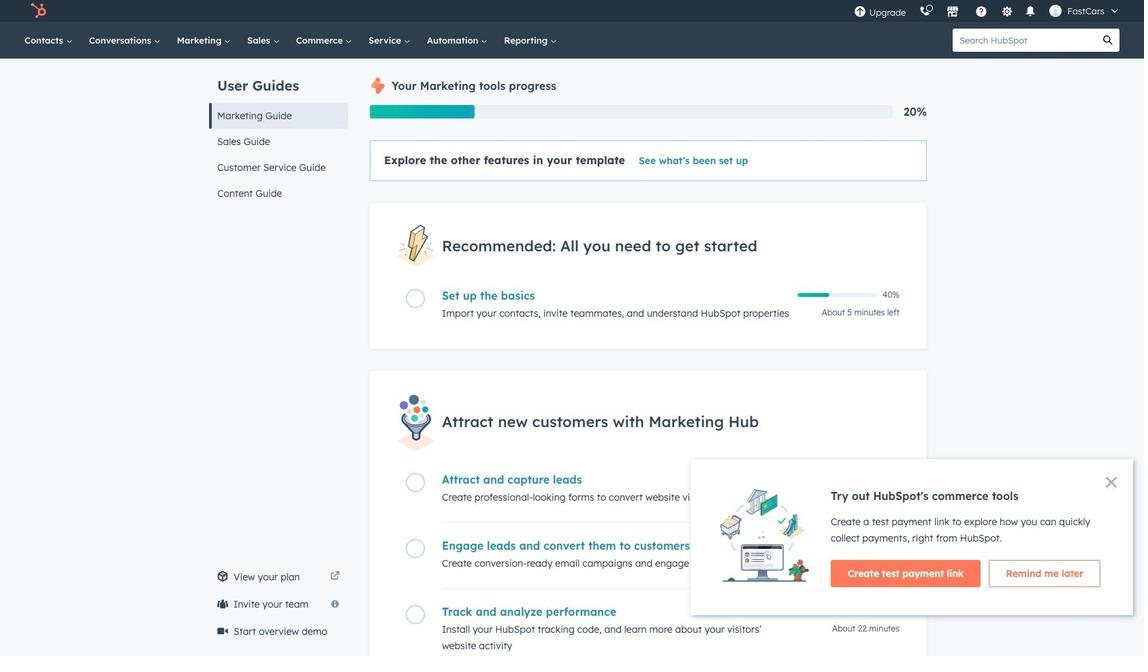 Task type: describe. For each thing, give the bounding box(es) containing it.
christina overa image
[[1050, 5, 1062, 17]]

close image
[[1106, 477, 1117, 488]]



Task type: vqa. For each thing, say whether or not it's contained in the screenshot.
progress bar on the top
yes



Task type: locate. For each thing, give the bounding box(es) containing it.
user guides element
[[209, 59, 348, 206]]

link opens in a new window image
[[330, 572, 340, 582]]

Search HubSpot search field
[[953, 29, 1097, 52]]

menu
[[848, 0, 1128, 22]]

marketplaces image
[[947, 6, 960, 18]]

link opens in a new window image
[[330, 569, 340, 585]]

[object object] complete progress bar
[[798, 293, 830, 297]]

progress bar
[[370, 105, 475, 119]]



